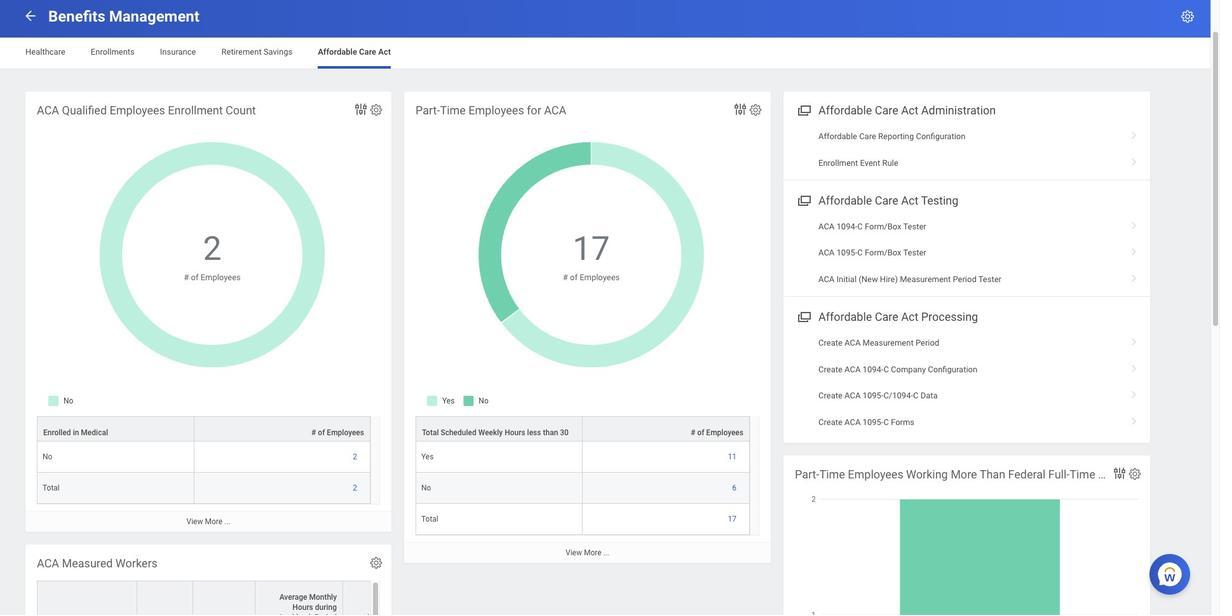 Task type: vqa. For each thing, say whether or not it's contained in the screenshot.
cell related to This worker has low retention risk. image
no



Task type: locate. For each thing, give the bounding box(es) containing it.
1094-
[[837, 222, 858, 231], [863, 365, 884, 374]]

1 horizontal spatial average
[[371, 593, 398, 602]]

0 vertical spatial configure and view chart data image
[[353, 102, 369, 117]]

form/box
[[865, 222, 902, 231], [865, 248, 902, 258]]

1 average from the left
[[280, 593, 307, 602]]

row containing average monthly hours during lookback peri
[[37, 581, 1130, 615]]

average
[[280, 593, 307, 602], [371, 593, 398, 602]]

3 create from the top
[[819, 391, 843, 401]]

1 vertical spatial no
[[421, 484, 431, 493]]

act up reporting
[[902, 104, 919, 117]]

no inside "part-time employees for aca" element
[[421, 484, 431, 493]]

during inside average weekly hours during lookback peri
[[403, 603, 425, 612]]

tester
[[904, 222, 927, 231], [904, 248, 927, 258], [979, 275, 1002, 284]]

care
[[359, 47, 376, 57], [875, 104, 899, 117], [860, 132, 877, 141], [875, 194, 899, 207], [875, 310, 899, 324]]

affordable inside tab list
[[318, 47, 357, 57]]

measurement right hire)
[[900, 275, 951, 284]]

# of employees
[[311, 429, 364, 437], [691, 429, 744, 437]]

1 horizontal spatial ...
[[604, 549, 610, 558]]

0 vertical spatial chevron right image
[[1126, 244, 1143, 256]]

2 horizontal spatial time
[[1070, 468, 1096, 481]]

working
[[907, 468, 948, 481]]

1 vertical spatial weekly
[[400, 593, 425, 602]]

1 vertical spatial part-
[[795, 468, 820, 481]]

row
[[37, 416, 371, 442], [416, 416, 750, 443], [37, 442, 371, 473], [416, 442, 750, 473], [37, 473, 371, 504], [416, 473, 750, 504], [416, 504, 750, 535], [37, 581, 1130, 615]]

create aca measurement period
[[819, 338, 940, 348]]

tester down aca 1095-c form/box tester link
[[979, 275, 1002, 284]]

0 vertical spatial measurement
[[900, 275, 951, 284]]

1 horizontal spatial view more ...
[[566, 549, 610, 558]]

total up yes
[[422, 429, 439, 437]]

company
[[891, 365, 926, 374]]

# of employees for 17
[[691, 429, 744, 437]]

chevron right image inside create aca measurement period link
[[1126, 334, 1143, 347]]

affordable care act administration
[[819, 104, 996, 117]]

0 vertical spatial 1095-
[[837, 248, 858, 258]]

configure and view chart data image for part-time employees working more than federal full-time standard
[[1113, 466, 1128, 481]]

menu group image
[[795, 101, 812, 118], [795, 191, 812, 208]]

of inside 17 # of employees
[[570, 273, 578, 282]]

1 vertical spatial 2 button
[[353, 452, 359, 462]]

period
[[953, 275, 977, 284], [916, 338, 940, 348]]

aca left measured
[[37, 557, 59, 570]]

0 vertical spatial no
[[43, 453, 52, 462]]

average down configure aca measured workers "image"
[[371, 593, 398, 602]]

1 list from the top
[[784, 123, 1151, 176]]

view more ... inside "part-time employees for aca" element
[[566, 549, 610, 558]]

act inside tab list
[[378, 47, 391, 57]]

tab list
[[13, 38, 1198, 69]]

care up create aca measurement period
[[875, 310, 899, 324]]

1 # of employees button from the left
[[195, 417, 370, 441]]

2 form/box from the top
[[865, 248, 902, 258]]

2 menu group image from the top
[[795, 191, 812, 208]]

1095- for c/1094-
[[863, 391, 884, 401]]

0 vertical spatial 2
[[203, 230, 222, 268]]

4 create from the top
[[819, 417, 843, 427]]

hours down configure aca measured workers "image"
[[380, 603, 401, 612]]

chevron right image inside enrollment event rule link
[[1126, 154, 1143, 166]]

1 # of employees from the left
[[311, 429, 364, 437]]

2 vertical spatial more
[[584, 549, 602, 558]]

care for affordable care act administration
[[875, 104, 899, 117]]

6 chevron right image from the top
[[1126, 387, 1143, 399]]

1 vertical spatial tester
[[904, 248, 927, 258]]

1 vertical spatial total
[[43, 484, 60, 493]]

configure and view chart data image left 'configure aca qualified employees enrollment count' image
[[353, 102, 369, 117]]

0 vertical spatial 17
[[573, 230, 610, 268]]

employees inside 17 # of employees
[[580, 273, 620, 282]]

aca up create aca 1095-c/1094-c data
[[845, 365, 861, 374]]

average inside average monthly hours during lookback peri
[[280, 593, 307, 602]]

form/box for 1094-
[[865, 222, 902, 231]]

1 horizontal spatial more
[[584, 549, 602, 558]]

4 chevron right image from the top
[[1126, 270, 1143, 283]]

hours down monthly
[[293, 603, 313, 612]]

of inside 2 # of employees
[[191, 273, 199, 282]]

1 horizontal spatial # of employees
[[691, 429, 744, 437]]

lookback for monthly
[[280, 614, 313, 615]]

tester up aca initial (new hire) measurement period tester
[[904, 248, 927, 258]]

act for affordable care act processing
[[902, 310, 919, 324]]

act left testing
[[902, 194, 919, 207]]

employees
[[110, 104, 165, 117], [469, 104, 524, 117], [201, 273, 241, 282], [580, 273, 620, 282], [327, 429, 364, 437], [707, 429, 744, 437], [848, 468, 904, 481]]

chevron right image for affordable care reporting configuration
[[1126, 127, 1143, 140]]

... for 2
[[224, 518, 230, 526]]

more for 2
[[205, 518, 223, 526]]

no for 6
[[421, 484, 431, 493]]

list containing affordable care reporting configuration
[[784, 123, 1151, 176]]

standard
[[1099, 468, 1145, 481]]

1 form/box from the top
[[865, 222, 902, 231]]

1 column header from the left
[[37, 581, 137, 615]]

create
[[819, 338, 843, 348], [819, 365, 843, 374], [819, 391, 843, 401], [819, 417, 843, 427]]

1 vertical spatial 1095-
[[863, 391, 884, 401]]

1 vertical spatial view more ... link
[[404, 542, 771, 563]]

chevron right image inside aca 1095-c form/box tester link
[[1126, 244, 1143, 256]]

1 horizontal spatial configure and view chart data image
[[1113, 466, 1128, 481]]

aca down aca 1094-c form/box tester
[[819, 248, 835, 258]]

1 vertical spatial chevron right image
[[1126, 360, 1143, 373]]

c up (new
[[858, 248, 863, 258]]

1 horizontal spatial enrollment
[[819, 158, 858, 168]]

1 menu group image from the top
[[795, 101, 812, 118]]

no
[[43, 453, 52, 462], [421, 484, 431, 493]]

hours inside average monthly hours during lookback peri
[[293, 603, 313, 612]]

1 vertical spatial form/box
[[865, 248, 902, 258]]

1095-
[[837, 248, 858, 258], [863, 391, 884, 401], [863, 417, 884, 427]]

view more ... for 17
[[566, 549, 610, 558]]

... inside the aca qualified employees enrollment count element
[[224, 518, 230, 526]]

affordable for affordable care act processing
[[819, 310, 872, 324]]

0 vertical spatial 2 button
[[203, 227, 224, 271]]

1 vertical spatial configure and view chart data image
[[1113, 466, 1128, 481]]

2 for no
[[353, 453, 357, 462]]

chevron right image
[[1126, 127, 1143, 140], [1126, 154, 1143, 166], [1126, 217, 1143, 230], [1126, 270, 1143, 283], [1126, 334, 1143, 347], [1126, 387, 1143, 399]]

0 horizontal spatial period
[[916, 338, 940, 348]]

1 horizontal spatial time
[[820, 468, 845, 481]]

1 vertical spatial 2
[[353, 453, 357, 462]]

1 horizontal spatial 17
[[728, 515, 737, 524]]

view inside the aca qualified employees enrollment count element
[[187, 518, 203, 526]]

1 vertical spatial view more ...
[[566, 549, 610, 558]]

chevron right image inside "affordable care reporting configuration" link
[[1126, 127, 1143, 140]]

1 chevron right image from the top
[[1126, 127, 1143, 140]]

management
[[109, 8, 200, 25]]

yes
[[421, 453, 434, 462]]

0 horizontal spatial # of employees button
[[195, 417, 370, 441]]

list
[[784, 123, 1151, 176], [784, 214, 1151, 293], [784, 330, 1151, 435]]

1 horizontal spatial no
[[421, 484, 431, 493]]

1 create from the top
[[819, 338, 843, 348]]

more inside "part-time employees for aca" element
[[584, 549, 602, 558]]

enrolled in medical
[[43, 429, 108, 437]]

federal
[[1009, 468, 1046, 481]]

of
[[191, 273, 199, 282], [570, 273, 578, 282], [318, 429, 325, 437], [698, 429, 705, 437]]

affordable care act
[[318, 47, 391, 57]]

period up company
[[916, 338, 940, 348]]

average weekly hours during lookback peri button
[[343, 582, 430, 615]]

0 vertical spatial view more ... link
[[25, 511, 392, 532]]

0 horizontal spatial average
[[280, 593, 307, 602]]

full-
[[1049, 468, 1070, 481]]

1095- up the initial
[[837, 248, 858, 258]]

hours inside average weekly hours during lookback peri
[[380, 603, 401, 612]]

2 average from the left
[[371, 593, 398, 602]]

1 horizontal spatial 17 button
[[728, 514, 739, 525]]

total scheduled weekly hours less than 30
[[422, 429, 569, 437]]

1094- up create aca 1095-c/1094-c data
[[863, 365, 884, 374]]

row containing total scheduled weekly hours less than 30
[[416, 416, 750, 443]]

3 list from the top
[[784, 330, 1151, 435]]

scheduled
[[441, 429, 477, 437]]

chevron right image inside create aca 1095-c/1094-c data link
[[1126, 387, 1143, 399]]

1095- down create aca 1095-c/1094-c data
[[863, 417, 884, 427]]

1 chevron right image from the top
[[1126, 244, 1143, 256]]

no down enrolled
[[43, 453, 52, 462]]

tester for aca 1095-c form/box tester
[[904, 248, 927, 258]]

administration
[[922, 104, 996, 117]]

create for create aca 1095-c forms
[[819, 417, 843, 427]]

2 during from the left
[[403, 603, 425, 612]]

form/box up hire)
[[865, 248, 902, 258]]

lookback
[[280, 614, 313, 615], [367, 614, 401, 615]]

form/box down affordable care act testing
[[865, 222, 902, 231]]

initial
[[837, 275, 857, 284]]

affordable right savings
[[318, 47, 357, 57]]

# of employees inside "part-time employees for aca" element
[[691, 429, 744, 437]]

1 vertical spatial list
[[784, 214, 1151, 293]]

2 # of employees button from the left
[[583, 417, 750, 441]]

17 inside 17 # of employees
[[573, 230, 610, 268]]

2 for total
[[353, 484, 357, 493]]

measurement down affordable care act processing
[[863, 338, 914, 348]]

0 vertical spatial tester
[[904, 222, 927, 231]]

aca up create aca 1094-c company configuration
[[845, 338, 861, 348]]

0 horizontal spatial view more ...
[[187, 518, 230, 526]]

aca 1094-c form/box tester link
[[784, 214, 1151, 240]]

1094- up aca 1095-c form/box tester
[[837, 222, 858, 231]]

average monthly hours during lookback peri button
[[256, 582, 343, 615]]

care for affordable care act testing
[[875, 194, 899, 207]]

measurement
[[900, 275, 951, 284], [863, 338, 914, 348]]

total for 2
[[43, 484, 60, 493]]

aca measured workers
[[37, 557, 158, 570]]

total down yes
[[421, 515, 439, 524]]

affordable up enrollment event rule
[[819, 132, 858, 141]]

1 lookback from the left
[[280, 614, 313, 615]]

# of employees button
[[195, 417, 370, 441], [583, 417, 750, 441]]

act up 'configure aca qualified employees enrollment count' image
[[378, 47, 391, 57]]

average left monthly
[[280, 593, 307, 602]]

1 vertical spatial period
[[916, 338, 940, 348]]

menu group image
[[795, 308, 812, 325]]

lookback inside average monthly hours during lookback peri
[[280, 614, 313, 615]]

1 horizontal spatial hours
[[380, 603, 401, 612]]

2 vertical spatial 1095-
[[863, 417, 884, 427]]

2 lookback from the left
[[367, 614, 401, 615]]

lookback inside average weekly hours during lookback peri
[[367, 614, 401, 615]]

2 chevron right image from the top
[[1126, 360, 1143, 373]]

during for monthly
[[315, 603, 337, 612]]

hours inside "part-time employees for aca" element
[[505, 429, 526, 437]]

2 chevron right image from the top
[[1126, 154, 1143, 166]]

2 vertical spatial 2 button
[[353, 483, 359, 493]]

healthcare
[[25, 47, 65, 57]]

17 button
[[573, 227, 612, 271], [728, 514, 739, 525]]

total scheduled weekly hours less than 30 column header
[[416, 416, 583, 443]]

0 horizontal spatial weekly
[[400, 593, 425, 602]]

0 vertical spatial form/box
[[865, 222, 902, 231]]

benefits management
[[48, 8, 200, 25]]

view for 17
[[566, 549, 582, 558]]

tester for aca 1094-c form/box tester
[[904, 222, 927, 231]]

1 during from the left
[[315, 603, 337, 612]]

0 horizontal spatial lookback
[[280, 614, 313, 615]]

2 vertical spatial list
[[784, 330, 1151, 435]]

2 vertical spatial total
[[421, 515, 439, 524]]

1 vertical spatial ...
[[604, 549, 610, 558]]

workers
[[116, 557, 158, 570]]

0 vertical spatial 1094-
[[837, 222, 858, 231]]

hours for average monthly hours during lookback peri
[[293, 603, 313, 612]]

column header
[[37, 581, 137, 615], [137, 581, 193, 615], [193, 581, 256, 615]]

0 vertical spatial menu group image
[[795, 101, 812, 118]]

1 horizontal spatial during
[[403, 603, 425, 612]]

view inside "part-time employees for aca" element
[[566, 549, 582, 558]]

1 horizontal spatial part-
[[795, 468, 820, 481]]

enrollment left event
[[819, 158, 858, 168]]

2 button
[[203, 227, 224, 271], [353, 452, 359, 462], [353, 483, 359, 493]]

0 horizontal spatial 1094-
[[837, 222, 858, 231]]

0 horizontal spatial enrollment
[[168, 104, 223, 117]]

configure and view chart data image left configure part-time employees working more than federal full-time standard image
[[1113, 466, 1128, 481]]

create aca 1094-c company configuration link
[[784, 356, 1151, 383]]

view
[[187, 518, 203, 526], [566, 549, 582, 558]]

affordable down the initial
[[819, 310, 872, 324]]

0 vertical spatial weekly
[[479, 429, 503, 437]]

hours
[[505, 429, 526, 437], [293, 603, 313, 612], [380, 603, 401, 612]]

form/box for 1095-
[[865, 248, 902, 258]]

2 create from the top
[[819, 365, 843, 374]]

3 chevron right image from the top
[[1126, 413, 1143, 426]]

0 vertical spatial enrollment
[[168, 104, 223, 117]]

1 horizontal spatial view more ... link
[[404, 542, 771, 563]]

0 horizontal spatial more
[[205, 518, 223, 526]]

1095- up create aca 1095-c forms
[[863, 391, 884, 401]]

# of employees inside the aca qualified employees enrollment count element
[[311, 429, 364, 437]]

care up affordable care reporting configuration
[[875, 104, 899, 117]]

period down aca 1095-c form/box tester link
[[953, 275, 977, 284]]

act
[[378, 47, 391, 57], [902, 104, 919, 117], [902, 194, 919, 207], [902, 310, 919, 324]]

care up aca 1094-c form/box tester
[[875, 194, 899, 207]]

create aca 1095-c/1094-c data
[[819, 391, 938, 401]]

# of employees button inside the aca qualified employees enrollment count element
[[195, 417, 370, 441]]

... inside "part-time employees for aca" element
[[604, 549, 610, 558]]

affordable
[[318, 47, 357, 57], [819, 104, 872, 117], [819, 132, 858, 141], [819, 194, 872, 207], [819, 310, 872, 324]]

0 horizontal spatial view more ... link
[[25, 511, 392, 532]]

# of employees for 2
[[311, 429, 364, 437]]

0 horizontal spatial during
[[315, 603, 337, 612]]

aca right "for"
[[544, 104, 567, 117]]

measurement inside create aca measurement period link
[[863, 338, 914, 348]]

total inside the aca qualified employees enrollment count element
[[43, 484, 60, 493]]

care inside tab list
[[359, 47, 376, 57]]

#
[[184, 273, 189, 282], [563, 273, 568, 282], [311, 429, 316, 437], [691, 429, 696, 437]]

1 vertical spatial 17
[[728, 515, 737, 524]]

1 horizontal spatial weekly
[[479, 429, 503, 437]]

0 vertical spatial 17 button
[[573, 227, 612, 271]]

time for part-time employees for aca
[[440, 104, 466, 117]]

17 inside button
[[728, 515, 737, 524]]

1 vertical spatial configuration
[[928, 365, 978, 374]]

create aca 1095-c forms
[[819, 417, 915, 427]]

c left company
[[884, 365, 889, 374]]

0 horizontal spatial time
[[440, 104, 466, 117]]

2 list from the top
[[784, 214, 1151, 293]]

menu group image for affordable care act administration
[[795, 101, 812, 118]]

0 vertical spatial view
[[187, 518, 203, 526]]

0 horizontal spatial no
[[43, 453, 52, 462]]

0 vertical spatial ...
[[224, 518, 230, 526]]

time
[[440, 104, 466, 117], [820, 468, 845, 481], [1070, 468, 1096, 481]]

hours left less
[[505, 429, 526, 437]]

more
[[951, 468, 977, 481], [205, 518, 223, 526], [584, 549, 602, 558]]

enrollment left count
[[168, 104, 223, 117]]

1 horizontal spatial 1094-
[[863, 365, 884, 374]]

c up aca 1095-c form/box tester
[[858, 222, 863, 231]]

more inside the aca qualified employees enrollment count element
[[205, 518, 223, 526]]

5 chevron right image from the top
[[1126, 334, 1143, 347]]

1 horizontal spatial # of employees button
[[583, 417, 750, 441]]

1 vertical spatial more
[[205, 518, 223, 526]]

1 vertical spatial menu group image
[[795, 191, 812, 208]]

total scheduled weekly hours less than 30 button
[[416, 417, 582, 441]]

chevron right image
[[1126, 244, 1143, 256], [1126, 360, 1143, 373], [1126, 413, 1143, 426]]

3 column header from the left
[[193, 581, 256, 615]]

act for affordable care act
[[378, 47, 391, 57]]

no down yes
[[421, 484, 431, 493]]

lookback down configure aca measured workers "image"
[[367, 614, 401, 615]]

2 vertical spatial 2
[[353, 484, 357, 493]]

chevron right image inside aca 1094-c form/box tester link
[[1126, 217, 1143, 230]]

chevron right image inside create aca 1094-c company configuration link
[[1126, 360, 1143, 373]]

1 vertical spatial view
[[566, 549, 582, 558]]

2 vertical spatial chevron right image
[[1126, 413, 1143, 426]]

affordable up affordable care reporting configuration
[[819, 104, 872, 117]]

affordable up aca 1094-c form/box tester
[[819, 194, 872, 207]]

configure and view chart data image
[[353, 102, 369, 117], [1113, 466, 1128, 481]]

part-time employees for aca
[[416, 104, 567, 117]]

view more ... inside the aca qualified employees enrollment count element
[[187, 518, 230, 526]]

total down enrolled
[[43, 484, 60, 493]]

aca down create aca 1095-c/1094-c data
[[845, 417, 861, 427]]

list containing create aca measurement period
[[784, 330, 1151, 435]]

list containing aca 1094-c form/box tester
[[784, 214, 1151, 293]]

retirement savings
[[222, 47, 293, 57]]

list for administration
[[784, 123, 1151, 176]]

0 horizontal spatial # of employees
[[311, 429, 364, 437]]

0 horizontal spatial 17
[[573, 230, 610, 268]]

during inside average monthly hours during lookback peri
[[315, 603, 337, 612]]

1095- for c
[[863, 417, 884, 427]]

aca qualified employees enrollment count element
[[25, 92, 392, 532]]

0 vertical spatial more
[[951, 468, 977, 481]]

average inside average weekly hours during lookback peri
[[371, 593, 398, 602]]

configuration down create aca measurement period link
[[928, 365, 978, 374]]

chevron right image inside aca initial (new hire) measurement period tester link
[[1126, 270, 1143, 283]]

3 chevron right image from the top
[[1126, 217, 1143, 230]]

enrollment
[[168, 104, 223, 117], [819, 158, 858, 168]]

0 vertical spatial total
[[422, 429, 439, 437]]

no inside the aca qualified employees enrollment count element
[[43, 453, 52, 462]]

configuration
[[916, 132, 966, 141], [928, 365, 978, 374]]

measurement inside aca initial (new hire) measurement period tester link
[[900, 275, 951, 284]]

0 horizontal spatial ...
[[224, 518, 230, 526]]

17
[[573, 230, 610, 268], [728, 515, 737, 524]]

1 vertical spatial 1094-
[[863, 365, 884, 374]]

hours for average weekly hours during lookback peri
[[380, 603, 401, 612]]

care for affordable care act processing
[[875, 310, 899, 324]]

aca
[[37, 104, 59, 117], [544, 104, 567, 117], [819, 222, 835, 231], [819, 248, 835, 258], [819, 275, 835, 284], [845, 338, 861, 348], [845, 365, 861, 374], [845, 391, 861, 401], [845, 417, 861, 427], [37, 557, 59, 570]]

care up 'configure aca qualified employees enrollment count' image
[[359, 47, 376, 57]]

weekly inside column header
[[479, 429, 503, 437]]

0 vertical spatial list
[[784, 123, 1151, 176]]

lookback down monthly
[[280, 614, 313, 615]]

2 button for total
[[353, 483, 359, 493]]

part-
[[416, 104, 440, 117], [795, 468, 820, 481]]

17 for 17
[[728, 515, 737, 524]]

0 horizontal spatial configure and view chart data image
[[353, 102, 369, 117]]

1 horizontal spatial view
[[566, 549, 582, 558]]

c
[[858, 222, 863, 231], [858, 248, 863, 258], [884, 365, 889, 374], [914, 391, 919, 401], [884, 417, 889, 427]]

2 horizontal spatial more
[[951, 468, 977, 481]]

care up event
[[860, 132, 877, 141]]

weekly
[[479, 429, 503, 437], [400, 593, 425, 602]]

2 column header from the left
[[137, 581, 193, 615]]

2 # of employees from the left
[[691, 429, 744, 437]]

1 horizontal spatial lookback
[[367, 614, 401, 615]]

menu group image for affordable care act testing
[[795, 191, 812, 208]]

act down aca initial (new hire) measurement period tester
[[902, 310, 919, 324]]

1 vertical spatial measurement
[[863, 338, 914, 348]]

tester down testing
[[904, 222, 927, 231]]

medical
[[81, 429, 108, 437]]

configuration down administration
[[916, 132, 966, 141]]

part-time employees working more than federal full-time standard element
[[784, 456, 1151, 615]]

average monthly hours during lookback peri
[[269, 593, 337, 615]]

1 horizontal spatial period
[[953, 275, 977, 284]]

aca up aca 1095-c form/box tester
[[819, 222, 835, 231]]

0 horizontal spatial view
[[187, 518, 203, 526]]

0 horizontal spatial part-
[[416, 104, 440, 117]]

view more ... link
[[25, 511, 392, 532], [404, 542, 771, 563]]

2 horizontal spatial hours
[[505, 429, 526, 437]]

0 vertical spatial part-
[[416, 104, 440, 117]]



Task type: describe. For each thing, give the bounding box(es) containing it.
reporting
[[879, 132, 914, 141]]

11
[[728, 453, 737, 462]]

rule
[[883, 158, 899, 168]]

data
[[921, 391, 938, 401]]

measured
[[62, 557, 113, 570]]

0 vertical spatial configuration
[[916, 132, 966, 141]]

chevron right image for aca 1094-c form/box tester
[[1126, 217, 1143, 230]]

during for weekly
[[403, 603, 425, 612]]

event
[[860, 158, 881, 168]]

2 vertical spatial tester
[[979, 275, 1002, 284]]

affordable for affordable care act
[[318, 47, 357, 57]]

chevron right image for enrollment event rule
[[1126, 154, 1143, 166]]

aca up create aca 1095-c forms
[[845, 391, 861, 401]]

average monthly hours during lookback peri column header
[[256, 581, 343, 615]]

aca left qualified
[[37, 104, 59, 117]]

testing
[[921, 194, 959, 207]]

aca left the initial
[[819, 275, 835, 284]]

2 button for no
[[353, 452, 359, 462]]

affordable for affordable care act administration
[[819, 104, 872, 117]]

create aca 1095-c forms link
[[784, 409, 1151, 435]]

care for affordable care reporting configuration
[[860, 132, 877, 141]]

affordable care act processing
[[819, 310, 979, 324]]

create aca 1095-c/1094-c data link
[[784, 383, 1151, 409]]

less
[[527, 429, 541, 437]]

1 vertical spatial 17 button
[[728, 514, 739, 525]]

aca 1095-c form/box tester link
[[784, 240, 1151, 266]]

2 inside 2 # of employees
[[203, 230, 222, 268]]

c left the "data"
[[914, 391, 919, 401]]

lookback for weekly
[[367, 614, 401, 615]]

retirement
[[222, 47, 262, 57]]

enrollment event rule link
[[784, 150, 1151, 176]]

no for 2
[[43, 453, 52, 462]]

aca measured workers element
[[25, 545, 1130, 615]]

than
[[980, 468, 1006, 481]]

chevron right image inside create aca 1095-c forms link
[[1126, 413, 1143, 426]]

count
[[226, 104, 256, 117]]

employees inside 2 # of employees
[[201, 273, 241, 282]]

tab list containing healthcare
[[13, 38, 1198, 69]]

enrollment event rule
[[819, 158, 899, 168]]

monthly
[[309, 593, 337, 602]]

configure part-time employees for aca image
[[749, 103, 763, 117]]

row inside aca measured workers element
[[37, 581, 1130, 615]]

act for affordable care act testing
[[902, 194, 919, 207]]

create for create aca 1094-c company configuration
[[819, 365, 843, 374]]

1 vertical spatial enrollment
[[819, 158, 858, 168]]

list for testing
[[784, 214, 1151, 293]]

create aca 1094-c company configuration
[[819, 365, 978, 374]]

affordable for affordable care act testing
[[819, 194, 872, 207]]

part- for part-time employees for aca
[[416, 104, 440, 117]]

in
[[73, 429, 79, 437]]

affordable care reporting configuration link
[[784, 123, 1151, 150]]

previous page image
[[23, 8, 38, 23]]

aca initial (new hire) measurement period tester
[[819, 275, 1002, 284]]

average for monthly
[[280, 593, 307, 602]]

hire)
[[880, 275, 898, 284]]

create for create aca measurement period
[[819, 338, 843, 348]]

6 button
[[733, 483, 739, 493]]

processing
[[922, 310, 979, 324]]

configure this page image
[[1181, 9, 1196, 24]]

# of employees button for 2
[[195, 417, 370, 441]]

for
[[527, 104, 541, 117]]

act for affordable care act administration
[[902, 104, 919, 117]]

list for processing
[[784, 330, 1151, 435]]

enrolled in medical button
[[38, 417, 194, 441]]

enrolled
[[43, 429, 71, 437]]

chevron right image for create aca 1095-c/1094-c data
[[1126, 387, 1143, 399]]

row containing enrolled in medical
[[37, 416, 371, 442]]

create for create aca 1095-c/1094-c data
[[819, 391, 843, 401]]

(new
[[859, 275, 878, 284]]

configure aca measured workers image
[[369, 556, 383, 570]]

than
[[543, 429, 558, 437]]

part- for part-time employees working more than federal full-time standard
[[795, 468, 820, 481]]

17 for 17 # of employees
[[573, 230, 610, 268]]

insurance
[[160, 47, 196, 57]]

c/1094-
[[884, 391, 914, 401]]

affordable for affordable care reporting configuration
[[819, 132, 858, 141]]

part-time employees for aca element
[[404, 92, 771, 563]]

chevron right image for create aca measurement period
[[1126, 334, 1143, 347]]

0 vertical spatial period
[[953, 275, 977, 284]]

aca initial (new hire) measurement period tester link
[[784, 266, 1151, 293]]

view more ... link for 17
[[404, 542, 771, 563]]

chevron right image for aca initial (new hire) measurement period tester
[[1126, 270, 1143, 283]]

configure and view chart data image for aca qualified employees enrollment count
[[353, 102, 369, 117]]

configure and view chart data image
[[733, 102, 748, 117]]

affordable care act testing
[[819, 194, 959, 207]]

2 # of employees
[[184, 230, 241, 282]]

c left forms
[[884, 417, 889, 427]]

average weekly hours during lookback peri
[[356, 593, 425, 615]]

savings
[[264, 47, 293, 57]]

11 button
[[728, 452, 739, 462]]

row containing yes
[[416, 442, 750, 473]]

configure aca qualified employees enrollment count image
[[369, 103, 383, 117]]

aca 1095-c form/box tester
[[819, 248, 927, 258]]

# inside 17 # of employees
[[563, 273, 568, 282]]

weekly inside average weekly hours during lookback peri
[[400, 593, 425, 602]]

total for 17
[[421, 515, 439, 524]]

forms
[[891, 417, 915, 427]]

care for affordable care act
[[359, 47, 376, 57]]

0 horizontal spatial 17 button
[[573, 227, 612, 271]]

more for 17
[[584, 549, 602, 558]]

6
[[733, 484, 737, 493]]

qualified
[[62, 104, 107, 117]]

benefits
[[48, 8, 105, 25]]

aca 1094-c form/box tester
[[819, 222, 927, 231]]

# of employees button for 17
[[583, 417, 750, 441]]

enrollments
[[91, 47, 135, 57]]

view more ... for 2
[[187, 518, 230, 526]]

30
[[560, 429, 569, 437]]

... for 17
[[604, 549, 610, 558]]

create aca measurement period link
[[784, 330, 1151, 356]]

aca qualified employees enrollment count
[[37, 104, 256, 117]]

17 # of employees
[[563, 230, 620, 282]]

view more ... link for 2
[[25, 511, 392, 532]]

total inside popup button
[[422, 429, 439, 437]]

affordable care reporting configuration
[[819, 132, 966, 141]]

average for weekly
[[371, 593, 398, 602]]

configure part-time employees working more than federal full-time standard image
[[1128, 467, 1142, 481]]

view for 2
[[187, 518, 203, 526]]

chevron right image for testing
[[1126, 244, 1143, 256]]

part-time employees working more than federal full-time standard
[[795, 468, 1145, 481]]

# inside 2 # of employees
[[184, 273, 189, 282]]

chevron right image for processing
[[1126, 360, 1143, 373]]

time for part-time employees working more than federal full-time standard
[[820, 468, 845, 481]]



